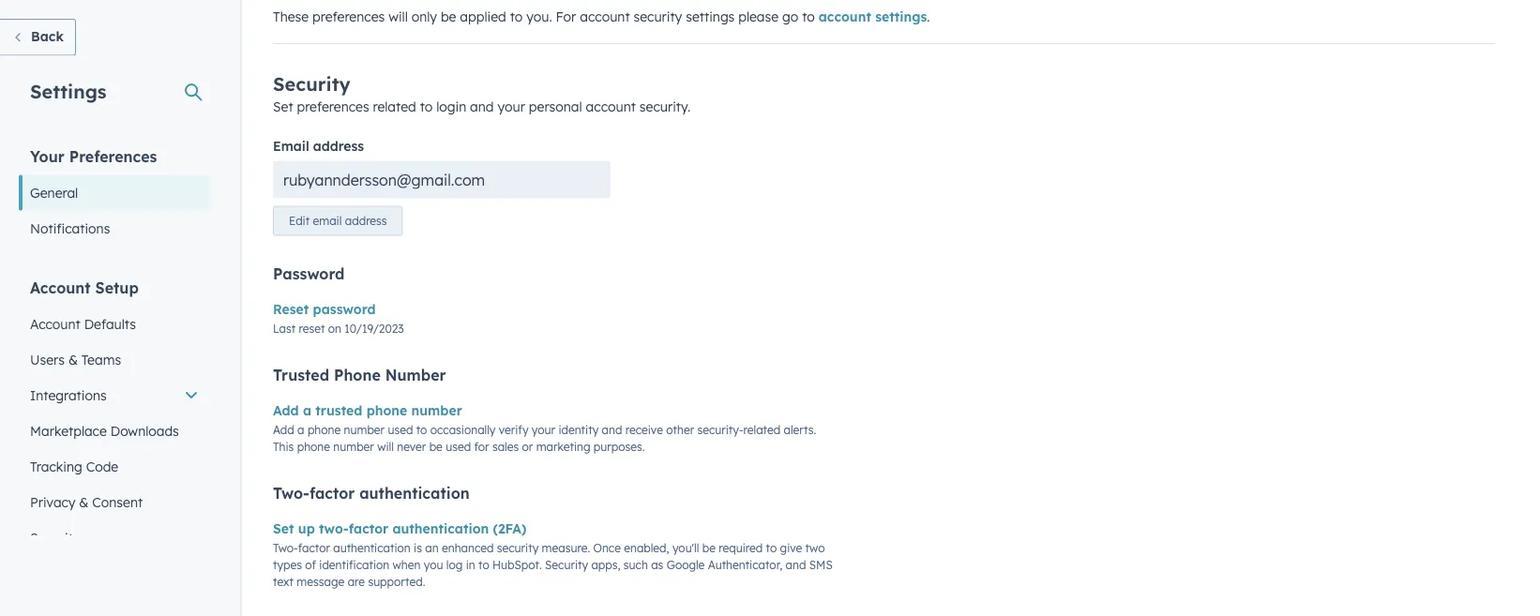 Task type: locate. For each thing, give the bounding box(es) containing it.
1 vertical spatial account
[[30, 316, 81, 332]]

account up users
[[30, 316, 81, 332]]

account
[[580, 8, 630, 25], [819, 8, 872, 25], [586, 99, 636, 115]]

edit email address
[[289, 214, 387, 228]]

trusted phone number
[[273, 365, 446, 384]]

1 horizontal spatial settings
[[876, 8, 927, 25]]

message
[[297, 575, 345, 589]]

your inside add a trusted phone number add a phone number used to occasionally verify your identity and receive other security-related alerts. this phone number will never be used for sales or marketing purposes.
[[532, 423, 556, 437]]

1 vertical spatial security
[[30, 530, 80, 546]]

set up email
[[273, 99, 293, 115]]

defaults
[[84, 316, 136, 332]]

go
[[783, 8, 799, 25]]

security for security set preferences related to login and your personal account security.
[[273, 72, 351, 96]]

set
[[273, 99, 293, 115], [273, 520, 294, 537]]

and down give
[[786, 558, 807, 572]]

your left personal
[[498, 99, 525, 115]]

1 vertical spatial address
[[345, 214, 387, 228]]

used
[[388, 423, 413, 437], [446, 440, 471, 454]]

phone down trusted
[[308, 423, 341, 437]]

0 horizontal spatial security
[[497, 541, 539, 555]]

1 horizontal spatial used
[[446, 440, 471, 454]]

preferences inside 'security set preferences related to login and your personal account security.'
[[297, 99, 369, 115]]

account inside 'security set preferences related to login and your personal account security.'
[[586, 99, 636, 115]]

related left alerts.
[[744, 423, 781, 437]]

when
[[393, 558, 421, 572]]

2 horizontal spatial and
[[786, 558, 807, 572]]

1 vertical spatial factor
[[349, 520, 389, 537]]

up
[[298, 520, 315, 537]]

0 vertical spatial will
[[389, 8, 408, 25]]

a down the "trusted"
[[298, 423, 305, 437]]

and up purposes.
[[602, 423, 623, 437]]

account left security.
[[586, 99, 636, 115]]

2 vertical spatial be
[[703, 541, 716, 555]]

1 vertical spatial your
[[532, 423, 556, 437]]

used up never
[[388, 423, 413, 437]]

0 vertical spatial number
[[412, 402, 462, 418]]

set inside 'security set preferences related to login and your personal account security.'
[[273, 99, 293, 115]]

0 vertical spatial set
[[273, 99, 293, 115]]

users & teams
[[30, 351, 121, 368]]

0 vertical spatial add
[[273, 402, 299, 418]]

to left give
[[766, 541, 777, 555]]

2 account from the top
[[30, 316, 81, 332]]

teams
[[82, 351, 121, 368]]

security
[[273, 72, 351, 96], [30, 530, 80, 546], [545, 558, 588, 572]]

& for users
[[68, 351, 78, 368]]

security up hubspot.
[[497, 541, 539, 555]]

your up or
[[532, 423, 556, 437]]

1 vertical spatial will
[[377, 440, 394, 454]]

account setup
[[30, 278, 139, 297]]

trusted
[[273, 365, 329, 384]]

such
[[624, 558, 648, 572]]

security inside 'security set preferences related to login and your personal account security.'
[[273, 72, 351, 96]]

1 vertical spatial be
[[430, 440, 443, 454]]

0 horizontal spatial security
[[30, 530, 80, 546]]

receive
[[626, 423, 663, 437]]

two-
[[319, 520, 349, 537]]

are
[[348, 575, 365, 589]]

your
[[498, 99, 525, 115], [532, 423, 556, 437]]

login
[[437, 99, 467, 115]]

1 vertical spatial and
[[602, 423, 623, 437]]

please
[[739, 8, 779, 25]]

2 vertical spatial factor
[[298, 541, 330, 555]]

2 two- from the top
[[273, 541, 298, 555]]

be right 'only'
[[441, 8, 456, 25]]

preferences up email address
[[297, 99, 369, 115]]

will
[[389, 8, 408, 25], [377, 440, 394, 454]]

factor
[[310, 484, 355, 502], [349, 520, 389, 537], [298, 541, 330, 555]]

1 horizontal spatial security
[[634, 8, 683, 25]]

and inside set up two-factor authentication (2fa) two-factor authentication is an enhanced security measure. once enabled, you'll be required to give two types of identification when you log in to hubspot. security apps, such as google authenticator, and sms text message are supported.
[[786, 558, 807, 572]]

2 vertical spatial number
[[333, 440, 374, 454]]

be right never
[[430, 440, 443, 454]]

& right users
[[68, 351, 78, 368]]

tracking code link
[[19, 449, 210, 485]]

security inside set up two-factor authentication (2fa) two-factor authentication is an enhanced security measure. once enabled, you'll be required to give two types of identification when you log in to hubspot. security apps, such as google authenticator, and sms text message are supported.
[[497, 541, 539, 555]]

security up security.
[[634, 8, 683, 25]]

related left login
[[373, 99, 416, 115]]

sales
[[493, 440, 519, 454]]

integrations button
[[19, 378, 210, 413]]

to left login
[[420, 99, 433, 115]]

set left up
[[273, 520, 294, 537]]

phone
[[334, 365, 381, 384]]

log
[[447, 558, 463, 572]]

be right you'll
[[703, 541, 716, 555]]

& right the privacy
[[79, 494, 89, 511]]

0 horizontal spatial your
[[498, 99, 525, 115]]

1 horizontal spatial &
[[79, 494, 89, 511]]

edit email address button
[[273, 206, 403, 236]]

1 horizontal spatial security
[[273, 72, 351, 96]]

phone
[[367, 402, 408, 418], [308, 423, 341, 437], [297, 440, 330, 454]]

an
[[425, 541, 439, 555]]

will left never
[[377, 440, 394, 454]]

0 vertical spatial your
[[498, 99, 525, 115]]

security up email address
[[273, 72, 351, 96]]

account defaults
[[30, 316, 136, 332]]

1 vertical spatial two-
[[273, 541, 298, 555]]

tracking code
[[30, 458, 118, 475]]

authentication up set up two-factor authentication (2fa) button
[[360, 484, 470, 502]]

0 horizontal spatial settings
[[686, 8, 735, 25]]

two- up types
[[273, 541, 298, 555]]

identity
[[559, 423, 599, 437]]

2 horizontal spatial security
[[545, 558, 588, 572]]

phone up never
[[367, 402, 408, 418]]

account for security
[[586, 99, 636, 115]]

integrations
[[30, 387, 107, 404]]

0 vertical spatial phone
[[367, 402, 408, 418]]

factor up two-
[[310, 484, 355, 502]]

1 vertical spatial preferences
[[297, 99, 369, 115]]

set inside set up two-factor authentication (2fa) two-factor authentication is an enhanced security measure. once enabled, you'll be required to give two types of identification when you log in to hubspot. security apps, such as google authenticator, and sms text message are supported.
[[273, 520, 294, 537]]

1 vertical spatial security
[[497, 541, 539, 555]]

you.
[[527, 8, 552, 25]]

account for account setup
[[30, 278, 91, 297]]

1 horizontal spatial and
[[602, 423, 623, 437]]

authentication up an
[[393, 520, 489, 537]]

0 vertical spatial &
[[68, 351, 78, 368]]

used down "occasionally"
[[446, 440, 471, 454]]

a left trusted
[[303, 402, 312, 418]]

account up account defaults
[[30, 278, 91, 297]]

1 vertical spatial add
[[273, 423, 294, 437]]

preferences right these
[[313, 8, 385, 25]]

2 vertical spatial security
[[545, 558, 588, 572]]

to
[[510, 8, 523, 25], [803, 8, 815, 25], [420, 99, 433, 115], [416, 423, 427, 437], [766, 541, 777, 555], [479, 558, 490, 572]]

phone right this
[[297, 440, 330, 454]]

authentication up identification
[[333, 541, 411, 555]]

2 vertical spatial and
[[786, 558, 807, 572]]

1 set from the top
[[273, 99, 293, 115]]

be inside set up two-factor authentication (2fa) two-factor authentication is an enhanced security measure. once enabled, you'll be required to give two types of identification when you log in to hubspot. security apps, such as google authenticator, and sms text message are supported.
[[703, 541, 716, 555]]

is
[[414, 541, 422, 555]]

0 horizontal spatial and
[[470, 99, 494, 115]]

these
[[273, 8, 309, 25]]

address
[[313, 137, 364, 154], [345, 214, 387, 228]]

0 horizontal spatial &
[[68, 351, 78, 368]]

general link
[[19, 175, 210, 211]]

consent
[[92, 494, 143, 511]]

1 vertical spatial phone
[[308, 423, 341, 437]]

&
[[68, 351, 78, 368], [79, 494, 89, 511]]

0 vertical spatial be
[[441, 8, 456, 25]]

set up two-factor authentication (2fa) two-factor authentication is an enhanced security measure. once enabled, you'll be required to give two types of identification when you log in to hubspot. security apps, such as google authenticator, and sms text message are supported.
[[273, 520, 833, 589]]

security for security
[[30, 530, 80, 546]]

marketing
[[537, 440, 591, 454]]

and
[[470, 99, 494, 115], [602, 423, 623, 437], [786, 558, 807, 572]]

number
[[412, 402, 462, 418], [344, 423, 385, 437], [333, 440, 374, 454]]

and right login
[[470, 99, 494, 115]]

1 vertical spatial number
[[344, 423, 385, 437]]

on
[[328, 322, 342, 336]]

2 set from the top
[[273, 520, 294, 537]]

your preferences element
[[19, 146, 210, 246]]

will left 'only'
[[389, 8, 408, 25]]

to up never
[[416, 423, 427, 437]]

two- up up
[[273, 484, 310, 502]]

factor up of
[[298, 541, 330, 555]]

0 vertical spatial two-
[[273, 484, 310, 502]]

to left you.
[[510, 8, 523, 25]]

or
[[522, 440, 533, 454]]

settings
[[686, 8, 735, 25], [876, 8, 927, 25]]

sms
[[810, 558, 833, 572]]

1 two- from the top
[[273, 484, 310, 502]]

0 horizontal spatial related
[[373, 99, 416, 115]]

back link
[[0, 19, 76, 56]]

0 horizontal spatial used
[[388, 423, 413, 437]]

account right for
[[580, 8, 630, 25]]

1 horizontal spatial related
[[744, 423, 781, 437]]

1 horizontal spatial your
[[532, 423, 556, 437]]

downloads
[[110, 423, 179, 439]]

1 account from the top
[[30, 278, 91, 297]]

factor down two-factor authentication
[[349, 520, 389, 537]]

security down the privacy
[[30, 530, 80, 546]]

related inside 'security set preferences related to login and your personal account security.'
[[373, 99, 416, 115]]

security link
[[19, 520, 210, 556]]

account setup element
[[19, 277, 210, 556]]

1 vertical spatial set
[[273, 520, 294, 537]]

text
[[273, 575, 294, 589]]

2 vertical spatial phone
[[297, 440, 330, 454]]

1 vertical spatial &
[[79, 494, 89, 511]]

security
[[634, 8, 683, 25], [497, 541, 539, 555]]

address inside edit email address button
[[345, 214, 387, 228]]

related
[[373, 99, 416, 115], [744, 423, 781, 437]]

reset
[[299, 322, 325, 336]]

0 vertical spatial account
[[30, 278, 91, 297]]

0 vertical spatial security
[[634, 8, 683, 25]]

2 vertical spatial authentication
[[333, 541, 411, 555]]

0 vertical spatial and
[[470, 99, 494, 115]]

1 vertical spatial related
[[744, 423, 781, 437]]

enhanced
[[442, 541, 494, 555]]

& for privacy
[[79, 494, 89, 511]]

security inside 'account setup' element
[[30, 530, 80, 546]]

to inside add a trusted phone number add a phone number used to occasionally verify your identity and receive other security-related alerts. this phone number will never be used for sales or marketing purposes.
[[416, 423, 427, 437]]

setup
[[95, 278, 139, 297]]

0 vertical spatial address
[[313, 137, 364, 154]]

0 vertical spatial related
[[373, 99, 416, 115]]

security down the measure. in the bottom of the page
[[545, 558, 588, 572]]

0 vertical spatial security
[[273, 72, 351, 96]]

Email address text field
[[273, 161, 611, 198]]

two-
[[273, 484, 310, 502], [273, 541, 298, 555]]

1 vertical spatial a
[[298, 423, 305, 437]]

will inside add a trusted phone number add a phone number used to occasionally verify your identity and receive other security-related alerts. this phone number will never be used for sales or marketing purposes.
[[377, 440, 394, 454]]



Task type: vqa. For each thing, say whether or not it's contained in the screenshot.


Task type: describe. For each thing, give the bounding box(es) containing it.
last
[[273, 322, 296, 336]]

be inside add a trusted phone number add a phone number used to occasionally verify your identity and receive other security-related alerts. this phone number will never be used for sales or marketing purposes.
[[430, 440, 443, 454]]

reset password last reset on 10/19/2023
[[273, 301, 404, 336]]

to right go
[[803, 8, 815, 25]]

.
[[927, 8, 930, 25]]

0 vertical spatial a
[[303, 402, 312, 418]]

to inside 'security set preferences related to login and your personal account security.'
[[420, 99, 433, 115]]

google
[[667, 558, 705, 572]]

enabled,
[[624, 541, 670, 555]]

email address
[[273, 137, 364, 154]]

authenticator,
[[708, 558, 783, 572]]

1 vertical spatial used
[[446, 440, 471, 454]]

other
[[667, 423, 695, 437]]

your preferences
[[30, 147, 157, 166]]

as
[[651, 558, 664, 572]]

reset password button
[[273, 298, 376, 320]]

purposes.
[[594, 440, 645, 454]]

0 vertical spatial authentication
[[360, 484, 470, 502]]

required
[[719, 541, 763, 555]]

back
[[31, 28, 64, 45]]

account right go
[[819, 8, 872, 25]]

for
[[474, 440, 489, 454]]

10/19/2023
[[345, 322, 404, 336]]

marketplace downloads link
[[19, 413, 210, 449]]

general
[[30, 184, 78, 201]]

security inside set up two-factor authentication (2fa) two-factor authentication is an enhanced security measure. once enabled, you'll be required to give two types of identification when you log in to hubspot. security apps, such as google authenticator, and sms text message are supported.
[[545, 558, 588, 572]]

two-factor authentication
[[273, 484, 470, 502]]

hubspot.
[[493, 558, 542, 572]]

password
[[273, 264, 345, 283]]

security.
[[640, 99, 691, 115]]

and inside 'security set preferences related to login and your personal account security.'
[[470, 99, 494, 115]]

tracking
[[30, 458, 82, 475]]

preferences
[[69, 147, 157, 166]]

privacy & consent link
[[19, 485, 210, 520]]

account for account defaults
[[30, 316, 81, 332]]

these preferences will only be applied to you. for account security settings please go to account settings .
[[273, 8, 930, 25]]

0 vertical spatial used
[[388, 423, 413, 437]]

email
[[313, 214, 342, 228]]

you
[[424, 558, 443, 572]]

notifications link
[[19, 211, 210, 246]]

1 settings from the left
[[686, 8, 735, 25]]

once
[[594, 541, 621, 555]]

personal
[[529, 99, 583, 115]]

two
[[806, 541, 825, 555]]

security set preferences related to login and your personal account security.
[[273, 72, 691, 115]]

add a trusted phone number button
[[273, 399, 462, 422]]

1 add from the top
[[273, 402, 299, 418]]

privacy & consent
[[30, 494, 143, 511]]

1 vertical spatial authentication
[[393, 520, 489, 537]]

apps,
[[592, 558, 621, 572]]

marketplace downloads
[[30, 423, 179, 439]]

never
[[397, 440, 426, 454]]

your inside 'security set preferences related to login and your personal account security.'
[[498, 99, 525, 115]]

2 settings from the left
[[876, 8, 927, 25]]

users
[[30, 351, 65, 368]]

0 vertical spatial factor
[[310, 484, 355, 502]]

2 add from the top
[[273, 423, 294, 437]]

account settings link
[[819, 8, 927, 25]]

verify
[[499, 423, 529, 437]]

to right the in
[[479, 558, 490, 572]]

measure.
[[542, 541, 590, 555]]

identification
[[319, 558, 390, 572]]

types
[[273, 558, 302, 572]]

trusted
[[316, 402, 363, 418]]

email
[[273, 137, 309, 154]]

you'll
[[673, 541, 700, 555]]

for
[[556, 8, 577, 25]]

code
[[86, 458, 118, 475]]

two- inside set up two-factor authentication (2fa) two-factor authentication is an enhanced security measure. once enabled, you'll be required to give two types of identification when you log in to hubspot. security apps, such as google authenticator, and sms text message are supported.
[[273, 541, 298, 555]]

security-
[[698, 423, 744, 437]]

(2fa)
[[493, 520, 527, 537]]

supported.
[[368, 575, 425, 589]]

0 vertical spatial preferences
[[313, 8, 385, 25]]

account defaults link
[[19, 306, 210, 342]]

marketplace
[[30, 423, 107, 439]]

reset
[[273, 301, 309, 317]]

and inside add a trusted phone number add a phone number used to occasionally verify your identity and receive other security-related alerts. this phone number will never be used for sales or marketing purposes.
[[602, 423, 623, 437]]

settings
[[30, 79, 107, 103]]

account for these
[[580, 8, 630, 25]]

applied
[[460, 8, 507, 25]]

give
[[780, 541, 803, 555]]

number
[[385, 365, 446, 384]]

only
[[412, 8, 437, 25]]

your
[[30, 147, 65, 166]]

users & teams link
[[19, 342, 210, 378]]

add a trusted phone number add a phone number used to occasionally verify your identity and receive other security-related alerts. this phone number will never be used for sales or marketing purposes.
[[273, 402, 817, 454]]

password
[[313, 301, 376, 317]]

notifications
[[30, 220, 110, 236]]

in
[[466, 558, 475, 572]]

this
[[273, 440, 294, 454]]

related inside add a trusted phone number add a phone number used to occasionally verify your identity and receive other security-related alerts. this phone number will never be used for sales or marketing purposes.
[[744, 423, 781, 437]]



